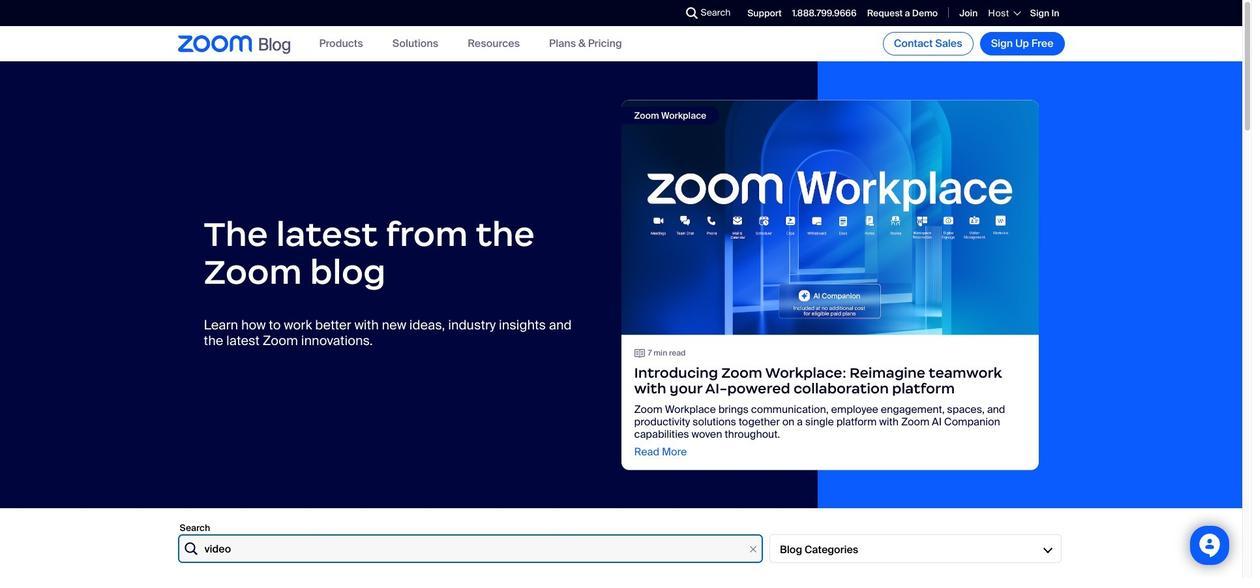 Task type: describe. For each thing, give the bounding box(es) containing it.
clear search image
[[747, 542, 761, 557]]

search image
[[686, 7, 698, 19]]

zoom logo image
[[178, 35, 252, 52]]



Task type: locate. For each thing, give the bounding box(es) containing it.
introducing zoom workplace: reimagine teamwork with your ai-powered collaboration platform image
[[622, 100, 1039, 335]]

None text field
[[178, 534, 763, 563]]

logo blog.svg image
[[259, 35, 290, 55]]

search image
[[686, 7, 698, 19]]

None search field
[[638, 3, 689, 23]]

main content
[[0, 61, 1243, 578]]



Task type: vqa. For each thing, say whether or not it's contained in the screenshot.
main content
yes



